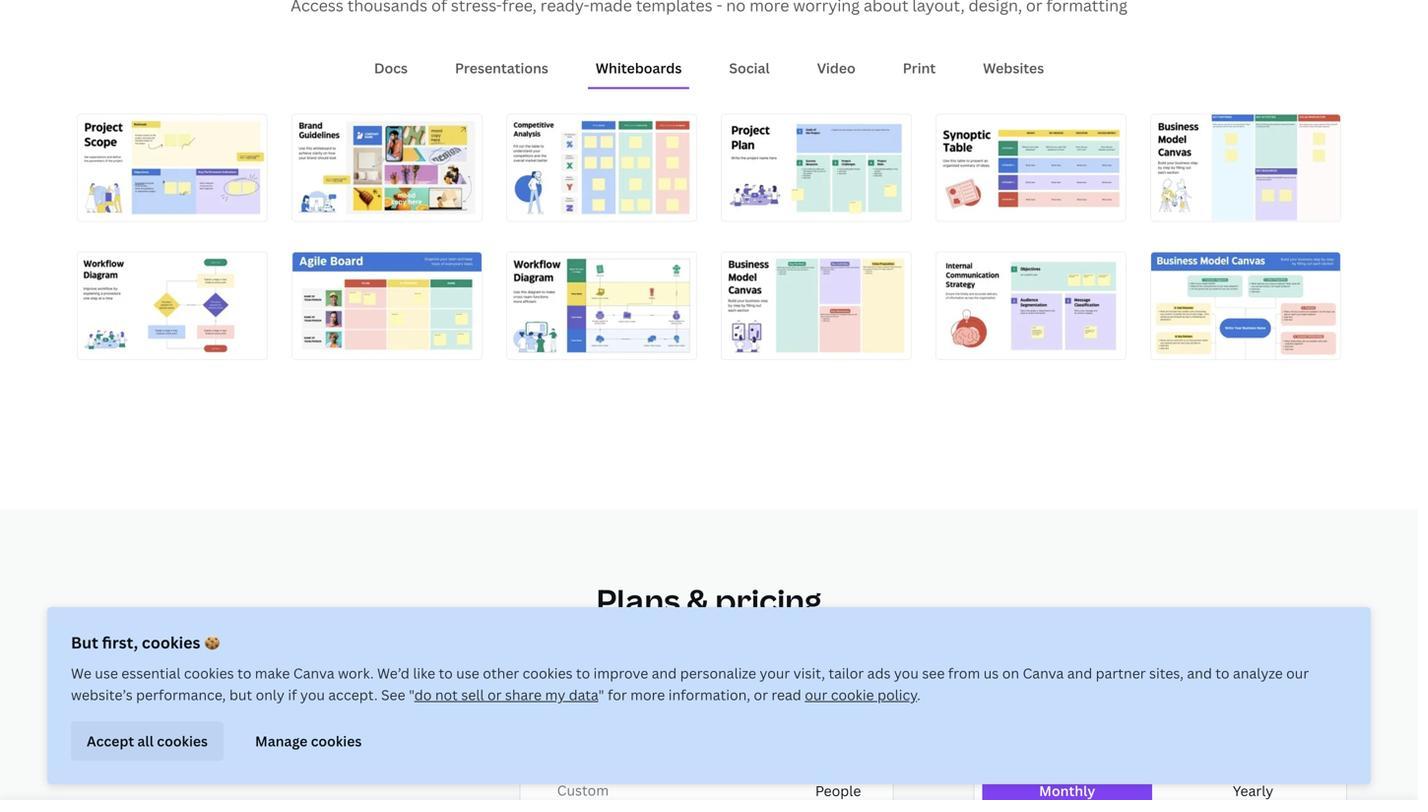 Task type: locate. For each thing, give the bounding box(es) containing it.
use up website's
[[95, 664, 118, 683]]

or right the sell
[[488, 686, 502, 705]]

for
[[608, 686, 627, 705]]

our cookie policy link
[[805, 686, 917, 705]]

do not sell or share my data link
[[414, 686, 599, 705]]

1 horizontal spatial or
[[754, 686, 768, 705]]

0 horizontal spatial "
[[409, 686, 414, 705]]

work.
[[338, 664, 374, 683]]

0 horizontal spatial canva
[[293, 664, 335, 683]]

use up the sell
[[456, 664, 480, 683]]

canva
[[293, 664, 335, 683], [1023, 664, 1064, 683]]

2 canva from the left
[[1023, 664, 1064, 683]]

first,
[[102, 632, 138, 654]]

we'd
[[377, 664, 410, 683]]

you right if
[[300, 686, 325, 705]]

to right like
[[439, 664, 453, 683]]

you
[[894, 664, 919, 683], [300, 686, 325, 705]]

our right analyze
[[1287, 664, 1309, 683]]

to left analyze
[[1216, 664, 1230, 683]]

2 use from the left
[[456, 664, 480, 683]]

our down 'visit,' at right
[[805, 686, 828, 705]]

canva right on
[[1023, 664, 1064, 683]]

canva up if
[[293, 664, 335, 683]]

1 horizontal spatial use
[[456, 664, 480, 683]]

business model canvas planning whiteboard in purple blue modern professional style image
[[1152, 115, 1341, 221]]

and up do not sell or share my data " for more information, or read our cookie policy .
[[652, 664, 677, 683]]

1 horizontal spatial "
[[599, 686, 604, 705]]

0 horizontal spatial or
[[488, 686, 502, 705]]

only
[[256, 686, 285, 705]]

we use essential cookies to make canva work. we'd like to use other cookies to improve and personalize your visit, tailor ads you see from us on canva and partner sites, and to analyze our website's performance, but only if you accept. see "
[[71, 664, 1309, 705]]

1 horizontal spatial canva
[[1023, 664, 1064, 683]]

websites
[[983, 59, 1044, 77]]

manage
[[255, 732, 308, 751]]

plans
[[597, 580, 680, 623]]

manage cookies button
[[239, 722, 378, 762]]

to up but
[[237, 664, 252, 683]]

0 horizontal spatial use
[[95, 664, 118, 683]]

business model canvas planning whiteboard in purple green modern professional style image
[[722, 253, 911, 359]]

1 vertical spatial our
[[805, 686, 828, 705]]

do not sell or share my data " for more information, or read our cookie policy .
[[414, 686, 921, 705]]

to
[[237, 664, 252, 683], [439, 664, 453, 683], [576, 664, 590, 683], [1216, 664, 1230, 683]]

cookies inside manage cookies button
[[311, 732, 362, 751]]

personalize
[[680, 664, 757, 683]]

our
[[1287, 664, 1309, 683], [805, 686, 828, 705]]

and left partner
[[1068, 664, 1093, 683]]

brand guidelines and brand kit team whiteboard in blue grey modern professional style image
[[293, 115, 482, 221]]

plans & pricing
[[597, 580, 822, 623]]

whiteboards button
[[588, 49, 690, 87]]

1 horizontal spatial you
[[894, 664, 919, 683]]

🍪
[[204, 632, 220, 654]]

0 vertical spatial you
[[894, 664, 919, 683]]

and right sites,
[[1187, 664, 1213, 683]]

cookies up my
[[523, 664, 573, 683]]

whiteboard planning concept map in purple green modern professional style image
[[937, 253, 1126, 359]]

us
[[984, 664, 999, 683]]

competitive analysis team whiteboard in blue green modern professional style image
[[507, 115, 696, 221]]

cookies right the all
[[157, 732, 208, 751]]

cookies
[[142, 632, 200, 654], [184, 664, 234, 683], [523, 664, 573, 683], [157, 732, 208, 751], [311, 732, 362, 751]]

and
[[652, 664, 677, 683], [1068, 664, 1093, 683], [1187, 664, 1213, 683]]

you up policy
[[894, 664, 919, 683]]

" right "see"
[[409, 686, 414, 705]]

print
[[903, 59, 936, 77]]

or
[[488, 686, 502, 705], [754, 686, 768, 705]]

1 horizontal spatial and
[[1068, 664, 1093, 683]]

from
[[948, 664, 981, 683]]

or left read
[[754, 686, 768, 705]]

manage cookies
[[255, 732, 362, 751]]

"
[[409, 686, 414, 705], [599, 686, 604, 705]]

read
[[772, 686, 802, 705]]

my
[[545, 686, 566, 705]]

use
[[95, 664, 118, 683], [456, 664, 480, 683]]

other
[[483, 664, 519, 683]]

1 vertical spatial you
[[300, 686, 325, 705]]

we
[[71, 664, 91, 683]]

project plan planning whiteboard in blue purple modern professional style image
[[722, 115, 911, 221]]

2 horizontal spatial and
[[1187, 664, 1213, 683]]

.
[[917, 686, 921, 705]]

see
[[381, 686, 406, 705]]

sites,
[[1150, 664, 1184, 683]]

" left for
[[599, 686, 604, 705]]

your
[[760, 664, 790, 683]]

whiteboards
[[596, 59, 682, 77]]

essential
[[121, 664, 181, 683]]

1 " from the left
[[409, 686, 414, 705]]

video button
[[809, 49, 864, 87]]

like
[[413, 664, 436, 683]]

sell
[[461, 686, 484, 705]]

1 horizontal spatial our
[[1287, 664, 1309, 683]]

cookies down the accept.
[[311, 732, 362, 751]]

performance,
[[136, 686, 226, 705]]

improve
[[594, 664, 648, 683]]

2 " from the left
[[599, 686, 604, 705]]

information,
[[669, 686, 751, 705]]

0 horizontal spatial our
[[805, 686, 828, 705]]

video
[[817, 59, 856, 77]]

0 horizontal spatial and
[[652, 664, 677, 683]]

0 vertical spatial our
[[1287, 664, 1309, 683]]

cookie
[[831, 686, 874, 705]]

to up the data
[[576, 664, 590, 683]]

agile planning whiteboard in blue grey modern professional style image
[[293, 253, 482, 359]]



Task type: describe. For each thing, give the bounding box(es) containing it.
social
[[729, 59, 770, 77]]

cookies down 🍪
[[184, 664, 234, 683]]

business model canvas planning whiteboard in blue green modern professional style image
[[1152, 253, 1341, 359]]

do
[[414, 686, 432, 705]]

make
[[255, 664, 290, 683]]

presentations button
[[447, 49, 557, 87]]

see
[[922, 664, 945, 683]]

print button
[[895, 49, 944, 87]]

on
[[1003, 664, 1020, 683]]

2 or from the left
[[754, 686, 768, 705]]

accept
[[87, 732, 134, 751]]

3 and from the left
[[1187, 664, 1213, 683]]

1 canva from the left
[[293, 664, 335, 683]]

presentations
[[455, 59, 549, 77]]

all
[[137, 732, 154, 751]]

project scope planning whiteboard in yellow blue modern professional style image
[[78, 115, 267, 221]]

if
[[288, 686, 297, 705]]

more
[[631, 686, 665, 705]]

4 to from the left
[[1216, 664, 1230, 683]]

2 and from the left
[[1068, 664, 1093, 683]]

accept all cookies button
[[71, 722, 224, 762]]

social button
[[721, 49, 778, 87]]

tailor
[[829, 664, 864, 683]]

analyze
[[1233, 664, 1283, 683]]

workflow diagram planning whiteboard in green yellow modern professional style image
[[507, 253, 696, 359]]

" inside we use essential cookies to make canva work. we'd like to use other cookies to improve and personalize your visit, tailor ads you see from us on canva and partner sites, and to analyze our website's performance, but only if you accept. see "
[[409, 686, 414, 705]]

0 horizontal spatial you
[[300, 686, 325, 705]]

1 to from the left
[[237, 664, 252, 683]]

1 use from the left
[[95, 664, 118, 683]]

cookies inside accept all cookies button
[[157, 732, 208, 751]]

pricing
[[715, 580, 822, 623]]

workflow diagram planning whiteboard in blue red modern professional style image
[[78, 253, 267, 359]]

but
[[229, 686, 252, 705]]

accept.
[[328, 686, 378, 705]]

website's
[[71, 686, 133, 705]]

websites button
[[976, 49, 1052, 87]]

but first, cookies 🍪
[[71, 632, 220, 654]]

share
[[505, 686, 542, 705]]

partner
[[1096, 664, 1146, 683]]

2 to from the left
[[439, 664, 453, 683]]

our inside we use essential cookies to make canva work. we'd like to use other cookies to improve and personalize your visit, tailor ads you see from us on canva and partner sites, and to analyze our website's performance, but only if you accept. see "
[[1287, 664, 1309, 683]]

3 to from the left
[[576, 664, 590, 683]]

synoptic table planning whiteboard in yellow red modern professional style image
[[937, 115, 1126, 221]]

cookies up essential
[[142, 632, 200, 654]]

visit,
[[794, 664, 825, 683]]

ads
[[868, 664, 891, 683]]

1 and from the left
[[652, 664, 677, 683]]

but
[[71, 632, 98, 654]]

1 or from the left
[[488, 686, 502, 705]]

not
[[435, 686, 458, 705]]

docs
[[374, 59, 408, 77]]

accept all cookies
[[87, 732, 208, 751]]

&
[[687, 580, 709, 623]]

docs button
[[366, 49, 416, 87]]

data
[[569, 686, 599, 705]]

policy
[[878, 686, 917, 705]]



Task type: vqa. For each thing, say whether or not it's contained in the screenshot.
Report
no



